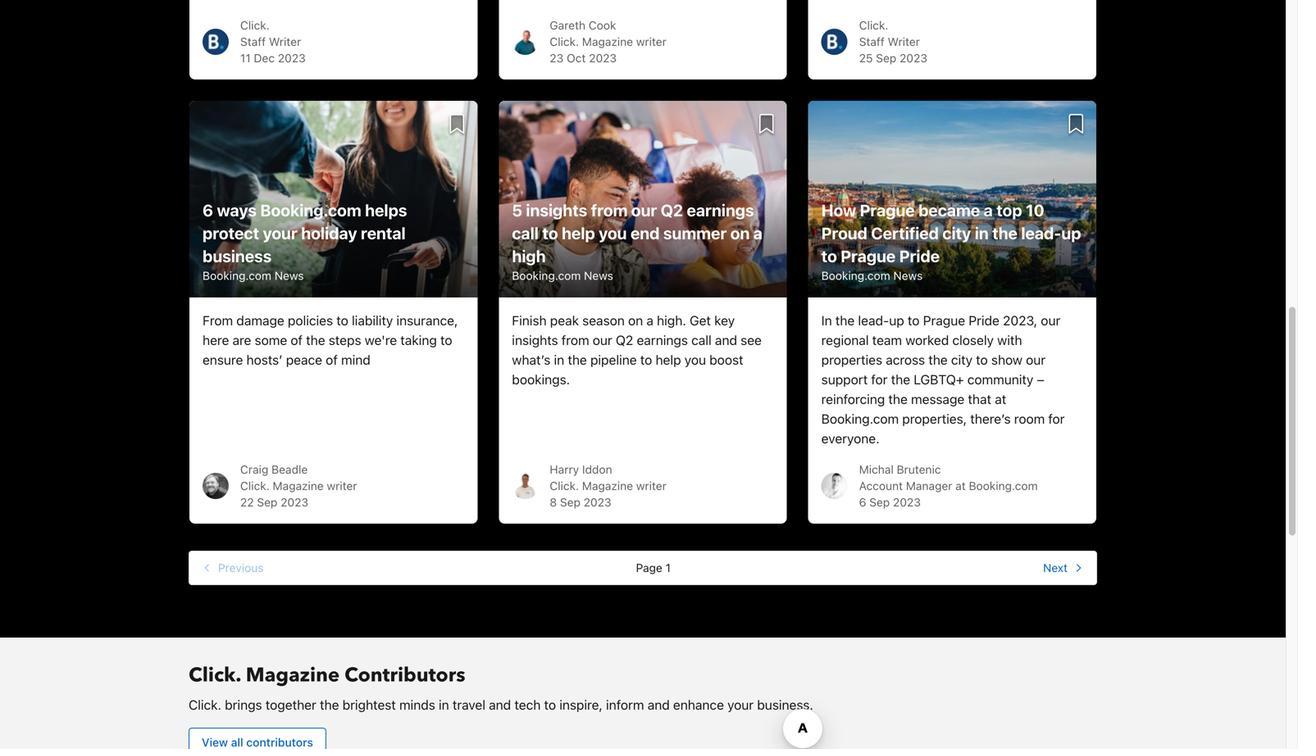 Task type: describe. For each thing, give the bounding box(es) containing it.
in inside finish peak season on a high. get key insights from our q2 earnings call and see what's in the pipeline to help you boost bookings.
[[554, 352, 564, 368]]

writer for 5 insights from our q2 earnings call to help you end summer on a high
[[636, 479, 667, 493]]

writer for sep
[[888, 35, 920, 48]]

1 horizontal spatial and
[[648, 697, 670, 713]]

mind
[[341, 352, 371, 368]]

the inside finish peak season on a high. get key insights from our q2 earnings call and see what's in the pipeline to help you boost bookings.
[[568, 352, 587, 368]]

together
[[266, 697, 316, 713]]

writer for dec
[[269, 35, 301, 48]]

your inside click. magazine contributors click. brings together the brightest minds in travel and tech to inspire, inform and enhance your business.
[[728, 697, 754, 713]]

a inside how prague became a top 10 proud certified city in the lead-up to prague pride booking.com news
[[984, 201, 993, 220]]

became
[[919, 201, 980, 220]]

earnings inside finish peak season on a high. get key insights from our q2 earnings call and see what's in the pipeline to help you boost bookings.
[[637, 332, 688, 348]]

pipeline
[[590, 352, 637, 368]]

0 horizontal spatial and
[[489, 697, 511, 713]]

2023 inside click. staff writer 11 dec 2023
[[278, 51, 306, 65]]

account
[[859, 479, 903, 493]]

brightest
[[342, 697, 396, 713]]

from damage policies to liability insurance, here are some of the steps we're taking to ensure hosts' peace of mind
[[203, 313, 458, 368]]

certified
[[871, 224, 939, 243]]

enhance
[[673, 697, 724, 713]]

liability
[[352, 313, 393, 328]]

gareth cook click. magazine writer 23 oct 2023
[[550, 18, 667, 65]]

click. magazine contributors click. brings together the brightest minds in travel and tech to inspire, inform and enhance your business.
[[189, 662, 813, 713]]

click. staff writer 25 sep 2023
[[859, 18, 927, 65]]

5
[[512, 201, 522, 220]]

you inside the 5 insights from our q2 earnings call to help you end summer on a high booking.com news
[[599, 224, 627, 243]]

team
[[872, 332, 902, 348]]

2023 inside michal brutenic account manager at booking.com 6 sep 2023
[[893, 496, 921, 509]]

support
[[821, 372, 868, 387]]

steps
[[329, 332, 361, 348]]

craig
[[240, 463, 268, 476]]

regional
[[821, 332, 869, 348]]

1 vertical spatial prague
[[841, 246, 896, 266]]

here
[[203, 332, 229, 348]]

view all contributors
[[202, 736, 313, 749]]

message
[[911, 391, 965, 407]]

peace
[[286, 352, 322, 368]]

everyone.
[[821, 431, 880, 446]]

the down across
[[891, 372, 910, 387]]

next
[[1043, 561, 1068, 575]]

contributors
[[345, 662, 465, 689]]

in the lead-up to prague pride 2023, our regional team worked closely with properties across the city to show our support for the lgbtq+ community – reinforcing the message that at booking.com properties, there's room for everyone.
[[821, 313, 1065, 446]]

booking.com inside in the lead-up to prague pride 2023, our regional team worked closely with properties across the city to show our support for the lgbtq+ community – reinforcing the message that at booking.com properties, there's room for everyone.
[[821, 411, 899, 427]]

end
[[631, 224, 660, 243]]

worked
[[906, 332, 949, 348]]

writer for 6 ways booking.com helps protect your holiday rental business
[[327, 479, 357, 493]]

booking.com inside michal brutenic account manager at booking.com 6 sep 2023
[[969, 479, 1038, 493]]

page
[[636, 561, 663, 575]]

1 vertical spatial for
[[1048, 411, 1065, 427]]

how prague became a top 10 proud certified city in the lead-up to prague pride link
[[821, 201, 1081, 266]]

properties
[[821, 352, 882, 368]]

the inside from damage policies to liability insurance, here are some of the steps we're taking to ensure hosts' peace of mind
[[306, 332, 325, 348]]

policies
[[288, 313, 333, 328]]

closely
[[952, 332, 994, 348]]

2023 inside craig beadle click. magazine writer 22 sep 2023
[[281, 496, 308, 509]]

you inside finish peak season on a high. get key insights from our q2 earnings call and see what's in the pipeline to help you boost bookings.
[[685, 352, 706, 368]]

top
[[997, 201, 1022, 220]]

from inside the 5 insights from our q2 earnings call to help you end summer on a high booking.com news
[[591, 201, 628, 220]]

a inside finish peak season on a high. get key insights from our q2 earnings call and see what's in the pipeline to help you boost bookings.
[[647, 313, 654, 328]]

beadle
[[272, 463, 308, 476]]

manager
[[906, 479, 952, 493]]

bookings.
[[512, 372, 570, 387]]

help inside the 5 insights from our q2 earnings call to help you end summer on a high booking.com news
[[562, 224, 595, 243]]

booking.com news link for call
[[512, 269, 613, 283]]

from inside finish peak season on a high. get key insights from our q2 earnings call and see what's in the pipeline to help you boost bookings.
[[562, 332, 589, 348]]

ensure
[[203, 352, 243, 368]]

peak
[[550, 313, 579, 328]]

what's
[[512, 352, 551, 368]]

to inside the 5 insights from our q2 earnings call to help you end summer on a high booking.com news
[[542, 224, 558, 243]]

gareth
[[550, 18, 586, 32]]

season
[[582, 313, 625, 328]]

staff for 11
[[240, 35, 266, 48]]

view all contributors link
[[189, 728, 326, 750]]

damage
[[236, 313, 284, 328]]

on inside finish peak season on a high. get key insights from our q2 earnings call and see what's in the pipeline to help you boost bookings.
[[628, 313, 643, 328]]

boost
[[710, 352, 743, 368]]

to up worked
[[908, 313, 920, 328]]

click. inside click. staff writer 25 sep 2023
[[859, 18, 888, 32]]

keys image
[[189, 101, 478, 298]]

we're
[[365, 332, 397, 348]]

craig beadle click. magazine writer 22 sep 2023
[[240, 463, 360, 509]]

call inside the 5 insights from our q2 earnings call to help you end summer on a high booking.com news
[[512, 224, 539, 243]]

earnings inside the 5 insights from our q2 earnings call to help you end summer on a high booking.com news
[[687, 201, 754, 220]]

are
[[232, 332, 251, 348]]

and inside finish peak season on a high. get key insights from our q2 earnings call and see what's in the pipeline to help you boost bookings.
[[715, 332, 737, 348]]

dec
[[254, 51, 275, 65]]

high.
[[657, 313, 686, 328]]

pride inside in the lead-up to prague pride 2023, our regional team worked closely with properties across the city to show our support for the lgbtq+ community – reinforcing the message that at booking.com properties, there's room for everyone.
[[969, 313, 1000, 328]]

view
[[202, 736, 228, 749]]

11
[[240, 51, 251, 65]]

magazine for craig beadle
[[273, 479, 324, 493]]

holiday
[[301, 224, 357, 243]]

click. inside craig beadle click. magazine writer 22 sep 2023
[[240, 479, 270, 493]]

in
[[821, 313, 832, 328]]

0 vertical spatial of
[[291, 332, 303, 348]]

at inside michal brutenic account manager at booking.com 6 sep 2023
[[956, 479, 966, 493]]

finish peak season on a high. get key insights from our q2 earnings call and see what's in the pipeline to help you boost bookings.
[[512, 313, 762, 387]]

iddon
[[582, 463, 612, 476]]

michal brutenic account manager at booking.com 6 sep 2023
[[859, 463, 1038, 509]]

harry
[[550, 463, 579, 476]]

reinforcing
[[821, 391, 885, 407]]

high
[[512, 246, 546, 266]]

click. inside click. staff writer 11 dec 2023
[[240, 18, 270, 32]]

magazine for harry iddon
[[582, 479, 633, 493]]

your inside 6 ways booking.com helps protect your holiday rental business booking.com news
[[263, 224, 298, 243]]

news inside 6 ways booking.com helps protect your holiday rental business booking.com news
[[275, 269, 304, 283]]

michal
[[859, 463, 894, 476]]

see
[[741, 332, 762, 348]]

–
[[1037, 372, 1044, 387]]

helps
[[365, 201, 407, 220]]

6 inside michal brutenic account manager at booking.com 6 sep 2023
[[859, 496, 866, 509]]

22
[[240, 496, 254, 509]]

our inside the 5 insights from our q2 earnings call to help you end summer on a high booking.com news
[[631, 201, 657, 220]]

proud
[[821, 224, 868, 243]]

lead- inside in the lead-up to prague pride 2023, our regional team worked closely with properties across the city to show our support for the lgbtq+ community – reinforcing the message that at booking.com properties, there's room for everyone.
[[858, 313, 889, 328]]

save image for 5 insights from our q2 earnings call to help you end summer on a high
[[759, 114, 774, 134]]

click. link for click. staff writer 25 sep 2023
[[859, 18, 888, 32]]

room
[[1014, 411, 1045, 427]]

how
[[821, 201, 856, 220]]

rental
[[361, 224, 406, 243]]



Task type: vqa. For each thing, say whether or not it's contained in the screenshot.


Task type: locate. For each thing, give the bounding box(es) containing it.
2 vertical spatial a
[[647, 313, 654, 328]]

0 horizontal spatial booking.com news link
[[203, 269, 304, 283]]

sep
[[876, 51, 897, 65], [257, 496, 278, 509], [560, 496, 581, 509], [869, 496, 890, 509]]

the inside how prague became a top 10 proud certified city in the lead-up to prague pride booking.com news
[[992, 224, 1018, 243]]

magazine down iddon
[[582, 479, 633, 493]]

1 vertical spatial earnings
[[637, 332, 688, 348]]

1 vertical spatial pride
[[969, 313, 1000, 328]]

1 vertical spatial in
[[554, 352, 564, 368]]

at
[[995, 391, 1006, 407], [956, 479, 966, 493]]

1 horizontal spatial up
[[1062, 224, 1081, 243]]

prague up worked
[[923, 313, 965, 328]]

oct
[[567, 51, 586, 65]]

help left end
[[562, 224, 595, 243]]

the up lgbtq+
[[929, 352, 948, 368]]

save image
[[450, 114, 464, 134]]

the
[[992, 224, 1018, 243], [836, 313, 855, 328], [306, 332, 325, 348], [568, 352, 587, 368], [929, 352, 948, 368], [891, 372, 910, 387], [889, 391, 908, 407], [320, 697, 339, 713]]

1 horizontal spatial pride
[[969, 313, 1000, 328]]

pride up closely
[[969, 313, 1000, 328]]

and up boost
[[715, 332, 737, 348]]

call inside finish peak season on a high. get key insights from our q2 earnings call and see what's in the pipeline to help you boost bookings.
[[691, 332, 712, 348]]

2023,
[[1003, 313, 1038, 328]]

from
[[591, 201, 628, 220], [562, 332, 589, 348]]

brings
[[225, 697, 262, 713]]

with
[[997, 332, 1022, 348]]

2023 right dec at the left top of the page
[[278, 51, 306, 65]]

q2 up the summer
[[661, 201, 683, 220]]

5 insights from our q2 earnings call to help you end summer on a high booking.com news
[[512, 201, 763, 283]]

3 booking.com news link from the left
[[821, 269, 923, 283]]

1 horizontal spatial staff
[[859, 35, 885, 48]]

click. link up dec at the left top of the page
[[240, 18, 270, 32]]

0 vertical spatial your
[[263, 224, 298, 243]]

lead- up team
[[858, 313, 889, 328]]

10
[[1026, 201, 1045, 220]]

0 horizontal spatial staff
[[240, 35, 266, 48]]

in for became
[[975, 224, 989, 243]]

23
[[550, 51, 564, 65]]

for down across
[[871, 372, 888, 387]]

michal brutenic link
[[859, 463, 941, 476]]

2 vertical spatial in
[[439, 697, 449, 713]]

1 vertical spatial call
[[691, 332, 712, 348]]

0 horizontal spatial you
[[599, 224, 627, 243]]

to up high
[[542, 224, 558, 243]]

1 horizontal spatial save image
[[1069, 114, 1083, 134]]

ways
[[217, 201, 257, 220]]

1 horizontal spatial help
[[656, 352, 681, 368]]

prague inside in the lead-up to prague pride 2023, our regional team worked closely with properties across the city to show our support for the lgbtq+ community – reinforcing the message that at booking.com properties, there's room for everyone.
[[923, 313, 965, 328]]

1 horizontal spatial of
[[326, 352, 338, 368]]

0 horizontal spatial call
[[512, 224, 539, 243]]

2023 down iddon
[[584, 496, 611, 509]]

our inside finish peak season on a high. get key insights from our q2 earnings call and see what's in the pipeline to help you boost bookings.
[[593, 332, 612, 348]]

insights right 5
[[526, 201, 587, 220]]

0 vertical spatial help
[[562, 224, 595, 243]]

0 horizontal spatial 6
[[203, 201, 213, 220]]

cook
[[589, 18, 616, 32]]

1 horizontal spatial writer
[[888, 35, 920, 48]]

25
[[859, 51, 873, 65]]

1 news from the left
[[275, 269, 304, 283]]

booking.com down there's at the right bottom of the page
[[969, 479, 1038, 493]]

you
[[599, 224, 627, 243], [685, 352, 706, 368]]

help inside finish peak season on a high. get key insights from our q2 earnings call and see what's in the pipeline to help you boost bookings.
[[656, 352, 681, 368]]

0 horizontal spatial for
[[871, 372, 888, 387]]

8
[[550, 496, 557, 509]]

magazine inside harry iddon click. magazine writer 8 sep 2023
[[582, 479, 633, 493]]

to down insurance,
[[440, 332, 452, 348]]

city down became
[[943, 224, 971, 243]]

1 vertical spatial you
[[685, 352, 706, 368]]

1 vertical spatial on
[[628, 313, 643, 328]]

1 vertical spatial a
[[753, 224, 763, 243]]

get
[[690, 313, 711, 328]]

booking.com inside the 5 insights from our q2 earnings call to help you end summer on a high booking.com news
[[512, 269, 581, 283]]

1 vertical spatial up
[[889, 313, 904, 328]]

booking.com inside how prague became a top 10 proud certified city in the lead-up to prague pride booking.com news
[[821, 269, 890, 283]]

booking.com down proud
[[821, 269, 890, 283]]

news
[[275, 269, 304, 283], [584, 269, 613, 283], [893, 269, 923, 283]]

tech
[[515, 697, 541, 713]]

writer inside harry iddon click. magazine writer 8 sep 2023
[[636, 479, 667, 493]]

booking.com down reinforcing
[[821, 411, 899, 427]]

0 horizontal spatial your
[[263, 224, 298, 243]]

1 vertical spatial of
[[326, 352, 338, 368]]

our down season
[[593, 332, 612, 348]]

click. link for click. staff writer 11 dec 2023
[[240, 18, 270, 32]]

magazine for gareth cook
[[582, 35, 633, 48]]

sep right 25
[[876, 51, 897, 65]]

1 vertical spatial at
[[956, 479, 966, 493]]

2 writer from the left
[[888, 35, 920, 48]]

0 vertical spatial at
[[995, 391, 1006, 407]]

5 insights from our q2 earnings call to help you end summer on a high link
[[512, 201, 763, 266]]

pride down certified
[[899, 246, 940, 266]]

in up bookings.
[[554, 352, 564, 368]]

1 horizontal spatial for
[[1048, 411, 1065, 427]]

booking.com news link for holiday
[[203, 269, 304, 283]]

1 vertical spatial from
[[562, 332, 589, 348]]

show
[[991, 352, 1023, 368]]

summer
[[663, 224, 727, 243]]

to up "steps"
[[336, 313, 348, 328]]

inform
[[606, 697, 644, 713]]

help down the high.
[[656, 352, 681, 368]]

1 horizontal spatial lead-
[[1021, 224, 1062, 243]]

call up high
[[512, 224, 539, 243]]

writer inside click. staff writer 11 dec 2023
[[269, 35, 301, 48]]

6 inside 6 ways booking.com helps protect your holiday rental business booking.com news
[[203, 201, 213, 220]]

0 horizontal spatial save image
[[759, 114, 774, 134]]

1 vertical spatial q2
[[616, 332, 633, 348]]

2023 right oct
[[589, 51, 617, 65]]

pride inside how prague became a top 10 proud certified city in the lead-up to prague pride booking.com news
[[899, 246, 940, 266]]

0 vertical spatial insights
[[526, 201, 587, 220]]

save image
[[759, 114, 774, 134], [1069, 114, 1083, 134]]

from
[[203, 313, 233, 328]]

travel
[[453, 697, 485, 713]]

magazine inside click. magazine contributors click. brings together the brightest minds in travel and tech to inspire, inform and enhance your business.
[[246, 662, 340, 689]]

sep down account
[[869, 496, 890, 509]]

insurance,
[[396, 313, 458, 328]]

click. inside gareth cook click. magazine writer 23 oct 2023
[[550, 35, 579, 48]]

hosts'
[[246, 352, 283, 368]]

0 vertical spatial call
[[512, 224, 539, 243]]

news down '6 ways booking.com helps protect your holiday rental business' 'link'
[[275, 269, 304, 283]]

1 click. link from the left
[[240, 18, 270, 32]]

insights inside the 5 insights from our q2 earnings call to help you end summer on a high booking.com news
[[526, 201, 587, 220]]

to
[[542, 224, 558, 243], [821, 246, 837, 266], [336, 313, 348, 328], [908, 313, 920, 328], [440, 332, 452, 348], [640, 352, 652, 368], [976, 352, 988, 368], [544, 697, 556, 713]]

multiracial family with two children traveling to summer vacation by airplane image
[[499, 101, 787, 298]]

you left end
[[599, 224, 627, 243]]

sep inside craig beadle click. magazine writer 22 sep 2023
[[257, 496, 278, 509]]

in
[[975, 224, 989, 243], [554, 352, 564, 368], [439, 697, 449, 713]]

brutenic
[[897, 463, 941, 476]]

0 vertical spatial city
[[943, 224, 971, 243]]

previous link
[[196, 558, 268, 578]]

staff inside click. staff writer 11 dec 2023
[[240, 35, 266, 48]]

insights inside finish peak season on a high. get key insights from our q2 earnings call and see what's in the pipeline to help you boost bookings.
[[512, 332, 558, 348]]

booking.com down the business at the left top of the page
[[203, 269, 271, 283]]

2 news from the left
[[584, 269, 613, 283]]

city inside in the lead-up to prague pride 2023, our regional team worked closely with properties across the city to show our support for the lgbtq+ community – reinforcing the message that at booking.com properties, there's room for everyone.
[[951, 352, 973, 368]]

0 horizontal spatial on
[[628, 313, 643, 328]]

0 vertical spatial from
[[591, 201, 628, 220]]

0 horizontal spatial q2
[[616, 332, 633, 348]]

2023 inside harry iddon click. magazine writer 8 sep 2023
[[584, 496, 611, 509]]

1 vertical spatial city
[[951, 352, 973, 368]]

q2 inside finish peak season on a high. get key insights from our q2 earnings call and see what's in the pipeline to help you boost bookings.
[[616, 332, 633, 348]]

to right pipeline
[[640, 352, 652, 368]]

0 horizontal spatial from
[[562, 332, 589, 348]]

q2 inside the 5 insights from our q2 earnings call to help you end summer on a high booking.com news
[[661, 201, 683, 220]]

page 1
[[636, 561, 671, 575]]

0 vertical spatial earnings
[[687, 201, 754, 220]]

sep right 8
[[560, 496, 581, 509]]

click. down harry at the left of page
[[550, 479, 579, 493]]

city down closely
[[951, 352, 973, 368]]

6 down account
[[859, 496, 866, 509]]

click. link
[[240, 18, 270, 32], [859, 18, 888, 32]]

our
[[631, 201, 657, 220], [1041, 313, 1061, 328], [593, 332, 612, 348], [1026, 352, 1046, 368]]

help
[[562, 224, 595, 243], [656, 352, 681, 368]]

prague up certified
[[860, 201, 915, 220]]

staff up 11
[[240, 35, 266, 48]]

0 vertical spatial on
[[731, 224, 750, 243]]

a left the high.
[[647, 313, 654, 328]]

0 vertical spatial pride
[[899, 246, 940, 266]]

writer inside craig beadle click. magazine writer 22 sep 2023
[[327, 479, 357, 493]]

up inside how prague became a top 10 proud certified city in the lead-up to prague pride booking.com news
[[1062, 224, 1081, 243]]

our up end
[[631, 201, 657, 220]]

0 horizontal spatial writer
[[269, 35, 301, 48]]

click. left brings
[[189, 697, 221, 713]]

some
[[255, 332, 287, 348]]

6 left ways
[[203, 201, 213, 220]]

0 horizontal spatial in
[[439, 697, 449, 713]]

staff for 25
[[859, 35, 885, 48]]

0 horizontal spatial pride
[[899, 246, 940, 266]]

booking.com news link
[[203, 269, 304, 283], [512, 269, 613, 283], [821, 269, 923, 283]]

click. up dec at the left top of the page
[[240, 18, 270, 32]]

properties,
[[902, 411, 967, 427]]

magazine down beadle
[[273, 479, 324, 493]]

2 horizontal spatial news
[[893, 269, 923, 283]]

the down top
[[992, 224, 1018, 243]]

0 vertical spatial up
[[1062, 224, 1081, 243]]

writer inside click. staff writer 25 sep 2023
[[888, 35, 920, 48]]

0 vertical spatial a
[[984, 201, 993, 220]]

key
[[714, 313, 735, 328]]

magazine up the together at the left bottom of page
[[246, 662, 340, 689]]

sep right 22
[[257, 496, 278, 509]]

previous
[[218, 561, 264, 575]]

booking.com news link down proud
[[821, 269, 923, 283]]

0 horizontal spatial a
[[647, 313, 654, 328]]

0 vertical spatial prague
[[860, 201, 915, 220]]

earnings down the high.
[[637, 332, 688, 348]]

click. up 25
[[859, 18, 888, 32]]

1 writer from the left
[[269, 35, 301, 48]]

that
[[968, 391, 992, 407]]

0 vertical spatial q2
[[661, 201, 683, 220]]

1 horizontal spatial your
[[728, 697, 754, 713]]

0 horizontal spatial at
[[956, 479, 966, 493]]

1 staff from the left
[[240, 35, 266, 48]]

news inside the 5 insights from our q2 earnings call to help you end summer on a high booking.com news
[[584, 269, 613, 283]]

2023
[[278, 51, 306, 65], [589, 51, 617, 65], [900, 51, 927, 65], [281, 496, 308, 509], [584, 496, 611, 509], [893, 496, 921, 509]]

at down the community
[[995, 391, 1006, 407]]

prague down proud
[[841, 246, 896, 266]]

to inside click. magazine contributors click. brings together the brightest minds in travel and tech to inspire, inform and enhance your business.
[[544, 697, 556, 713]]

across
[[886, 352, 925, 368]]

magazine
[[582, 35, 633, 48], [273, 479, 324, 493], [582, 479, 633, 493], [246, 662, 340, 689]]

q2 up pipeline
[[616, 332, 633, 348]]

click. up brings
[[189, 662, 241, 689]]

gareth cook link
[[550, 18, 616, 32]]

the down policies
[[306, 332, 325, 348]]

0 vertical spatial lead-
[[1021, 224, 1062, 243]]

2023 inside gareth cook click. magazine writer 23 oct 2023
[[589, 51, 617, 65]]

business.
[[757, 697, 813, 713]]

1
[[666, 561, 671, 575]]

3 news from the left
[[893, 269, 923, 283]]

at inside in the lead-up to prague pride 2023, our regional team worked closely with properties across the city to show our support for the lgbtq+ community – reinforcing the message that at booking.com properties, there's room for everyone.
[[995, 391, 1006, 407]]

click. down craig
[[240, 479, 270, 493]]

at right manager
[[956, 479, 966, 493]]

you left boost
[[685, 352, 706, 368]]

booking.com up the holiday
[[260, 201, 361, 220]]

2 horizontal spatial in
[[975, 224, 989, 243]]

2 vertical spatial prague
[[923, 313, 965, 328]]

2 horizontal spatial a
[[984, 201, 993, 220]]

1 booking.com news link from the left
[[203, 269, 304, 283]]

on right season
[[628, 313, 643, 328]]

to inside how prague became a top 10 proud certified city in the lead-up to prague pride booking.com news
[[821, 246, 837, 266]]

booking.com news link for proud
[[821, 269, 923, 283]]

click.
[[240, 18, 270, 32], [859, 18, 888, 32], [550, 35, 579, 48], [240, 479, 270, 493], [550, 479, 579, 493], [189, 662, 241, 689], [189, 697, 221, 713]]

2 click. link from the left
[[859, 18, 888, 32]]

the left message
[[889, 391, 908, 407]]

earnings up the summer
[[687, 201, 754, 220]]

next link
[[1039, 558, 1090, 578]]

insights up what's
[[512, 332, 558, 348]]

to down closely
[[976, 352, 988, 368]]

sep inside harry iddon click. magazine writer 8 sep 2023
[[560, 496, 581, 509]]

staff up 25
[[859, 35, 885, 48]]

prague image
[[808, 101, 1096, 298]]

to down proud
[[821, 246, 837, 266]]

booking.com news link down high
[[512, 269, 613, 283]]

minds
[[399, 697, 435, 713]]

1 vertical spatial 6
[[859, 496, 866, 509]]

magazine inside craig beadle click. magazine writer 22 sep 2023
[[273, 479, 324, 493]]

click. down gareth
[[550, 35, 579, 48]]

lead- inside how prague became a top 10 proud certified city in the lead-up to prague pride booking.com news
[[1021, 224, 1062, 243]]

1 vertical spatial insights
[[512, 332, 558, 348]]

contributors
[[246, 736, 313, 749]]

staff inside click. staff writer 25 sep 2023
[[859, 35, 885, 48]]

booking.com
[[260, 201, 361, 220], [203, 269, 271, 283], [512, 269, 581, 283], [821, 269, 890, 283], [821, 411, 899, 427], [969, 479, 1038, 493]]

0 vertical spatial in
[[975, 224, 989, 243]]

1 horizontal spatial news
[[584, 269, 613, 283]]

1 horizontal spatial call
[[691, 332, 712, 348]]

2023 down beadle
[[281, 496, 308, 509]]

2023 right 25
[[900, 51, 927, 65]]

booking.com news link down the business at the left top of the page
[[203, 269, 304, 283]]

2 booking.com news link from the left
[[512, 269, 613, 283]]

news down certified
[[893, 269, 923, 283]]

your up the business at the left top of the page
[[263, 224, 298, 243]]

there's
[[970, 411, 1011, 427]]

in for contributors
[[439, 697, 449, 713]]

click. inside harry iddon click. magazine writer 8 sep 2023
[[550, 479, 579, 493]]

magazine down cook
[[582, 35, 633, 48]]

prague
[[860, 201, 915, 220], [841, 246, 896, 266], [923, 313, 965, 328]]

lead- down 10
[[1021, 224, 1062, 243]]

1 horizontal spatial booking.com news link
[[512, 269, 613, 283]]

staff
[[240, 35, 266, 48], [859, 35, 885, 48]]

the left pipeline
[[568, 352, 587, 368]]

6 ways booking.com helps protect your holiday rental business link
[[203, 201, 407, 266]]

lgbtq+
[[914, 372, 964, 387]]

2 horizontal spatial booking.com news link
[[821, 269, 923, 283]]

sep inside click. staff writer 25 sep 2023
[[876, 51, 897, 65]]

0 horizontal spatial click. link
[[240, 18, 270, 32]]

our up –
[[1026, 352, 1046, 368]]

up inside in the lead-up to prague pride 2023, our regional team worked closely with properties across the city to show our support for the lgbtq+ community – reinforcing the message that at booking.com properties, there's room for everyone.
[[889, 313, 904, 328]]

and
[[715, 332, 737, 348], [489, 697, 511, 713], [648, 697, 670, 713]]

1 horizontal spatial click. link
[[859, 18, 888, 32]]

the inside click. magazine contributors click. brings together the brightest minds in travel and tech to inspire, inform and enhance your business.
[[320, 697, 339, 713]]

1 horizontal spatial you
[[685, 352, 706, 368]]

for right "room"
[[1048, 411, 1065, 427]]

0 horizontal spatial of
[[291, 332, 303, 348]]

0 vertical spatial 6
[[203, 201, 213, 220]]

the right the together at the left bottom of page
[[320, 697, 339, 713]]

writer
[[269, 35, 301, 48], [888, 35, 920, 48]]

1 save image from the left
[[759, 114, 774, 134]]

a left top
[[984, 201, 993, 220]]

lead-
[[1021, 224, 1062, 243], [858, 313, 889, 328]]

1 vertical spatial your
[[728, 697, 754, 713]]

1 horizontal spatial a
[[753, 224, 763, 243]]

1 horizontal spatial in
[[554, 352, 564, 368]]

a inside the 5 insights from our q2 earnings call to help you end summer on a high booking.com news
[[753, 224, 763, 243]]

a
[[984, 201, 993, 220], [753, 224, 763, 243], [647, 313, 654, 328]]

2 staff from the left
[[859, 35, 885, 48]]

1 vertical spatial lead-
[[858, 313, 889, 328]]

how prague became a top 10 proud certified city in the lead-up to prague pride booking.com news
[[821, 201, 1081, 283]]

1 horizontal spatial on
[[731, 224, 750, 243]]

click. link up 25
[[859, 18, 888, 32]]

writer inside gareth cook click. magazine writer 23 oct 2023
[[636, 35, 667, 48]]

to inside finish peak season on a high. get key insights from our q2 earnings call and see what's in the pipeline to help you boost bookings.
[[640, 352, 652, 368]]

your right enhance
[[728, 697, 754, 713]]

2 save image from the left
[[1069, 114, 1083, 134]]

inspire,
[[559, 697, 603, 713]]

call down get in the right top of the page
[[691, 332, 712, 348]]

to right tech
[[544, 697, 556, 713]]

in inside click. magazine contributors click. brings together the brightest minds in travel and tech to inspire, inform and enhance your business.
[[439, 697, 449, 713]]

in down became
[[975, 224, 989, 243]]

1 horizontal spatial q2
[[661, 201, 683, 220]]

of up the peace
[[291, 332, 303, 348]]

0 horizontal spatial news
[[275, 269, 304, 283]]

taking
[[400, 332, 437, 348]]

news up season
[[584, 269, 613, 283]]

city inside how prague became a top 10 proud certified city in the lead-up to prague pride booking.com news
[[943, 224, 971, 243]]

6 ways booking.com helps protect your holiday rental business booking.com news
[[203, 201, 407, 283]]

0 vertical spatial for
[[871, 372, 888, 387]]

the right in
[[836, 313, 855, 328]]

0 vertical spatial you
[[599, 224, 627, 243]]

1 horizontal spatial at
[[995, 391, 1006, 407]]

on inside the 5 insights from our q2 earnings call to help you end summer on a high booking.com news
[[731, 224, 750, 243]]

and right inform
[[648, 697, 670, 713]]

1 horizontal spatial 6
[[859, 496, 866, 509]]

protect
[[203, 224, 259, 243]]

0 horizontal spatial up
[[889, 313, 904, 328]]

our right 2023,
[[1041, 313, 1061, 328]]

1 horizontal spatial from
[[591, 201, 628, 220]]

1 vertical spatial help
[[656, 352, 681, 368]]

booking.com down high
[[512, 269, 581, 283]]

0 horizontal spatial lead-
[[858, 313, 889, 328]]

a right the summer
[[753, 224, 763, 243]]

2023 inside click. staff writer 25 sep 2023
[[900, 51, 927, 65]]

in inside how prague became a top 10 proud certified city in the lead-up to prague pride booking.com news
[[975, 224, 989, 243]]

on right the summer
[[731, 224, 750, 243]]

news inside how prague became a top 10 proud certified city in the lead-up to prague pride booking.com news
[[893, 269, 923, 283]]

and left tech
[[489, 697, 511, 713]]

0 horizontal spatial help
[[562, 224, 595, 243]]

in left travel
[[439, 697, 449, 713]]

q2
[[661, 201, 683, 220], [616, 332, 633, 348]]

save image for how prague became a top 10 proud certified city in the lead-up to prague pride
[[1069, 114, 1083, 134]]

magazine inside gareth cook click. magazine writer 23 oct 2023
[[582, 35, 633, 48]]

sep inside michal brutenic account manager at booking.com 6 sep 2023
[[869, 496, 890, 509]]

finish
[[512, 313, 547, 328]]

2 horizontal spatial and
[[715, 332, 737, 348]]

of down "steps"
[[326, 352, 338, 368]]

2023 down manager
[[893, 496, 921, 509]]



